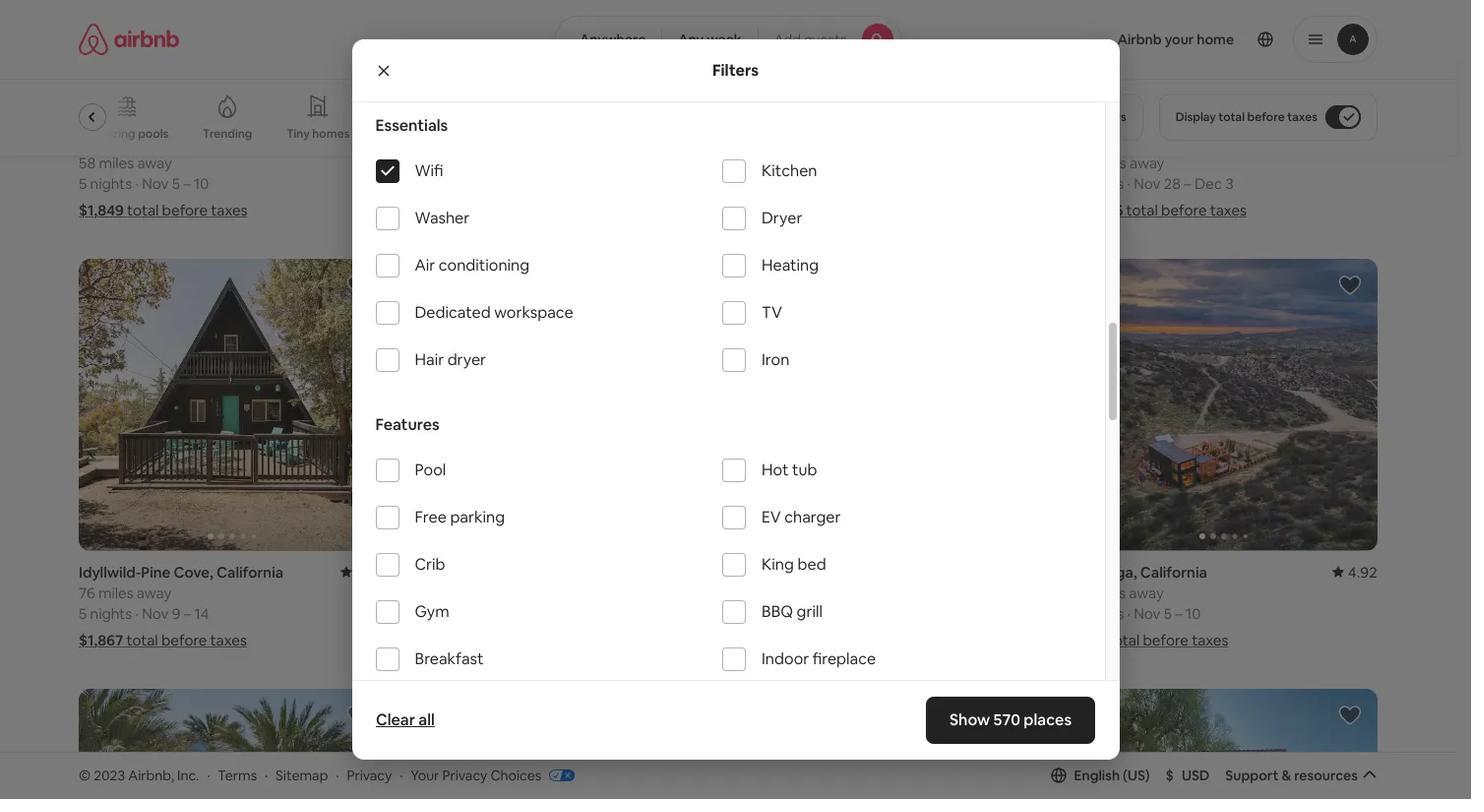 Task type: locate. For each thing, give the bounding box(es) containing it.
2 dec from the left
[[1195, 174, 1223, 193]]

clear all button
[[366, 701, 444, 740]]

california down the display total before taxes
[[1220, 133, 1287, 152]]

group
[[79, 79, 1041, 156], [79, 259, 386, 551], [410, 259, 717, 551], [740, 259, 1048, 551], [1071, 259, 1378, 551], [79, 689, 386, 799], [410, 689, 717, 799], [740, 689, 1048, 799], [1071, 689, 1378, 799]]

0 vertical spatial add to wishlist: idyllwild-pine cove, california image
[[347, 274, 370, 298]]

2 privacy from the left
[[443, 767, 488, 784]]

dec inside 77 miles away 5 nights · dec 3 – 8 $2,802 total before taxes
[[804, 174, 831, 193]]

· inside 77 miles away 5 nights · dec 3 – 8 $2,802 total before taxes
[[797, 174, 800, 193]]

miles down 'juan'
[[1092, 154, 1127, 172]]

3 inside 'san juan capistrano, california 60 miles away 5 nights · nov 28 – dec 3 $12,835 total before taxes'
[[1226, 174, 1234, 193]]

1 privacy from the left
[[347, 767, 392, 784]]

nov
[[142, 174, 169, 193], [1134, 174, 1161, 193], [142, 604, 169, 623], [804, 604, 830, 623], [1134, 604, 1161, 623]]

nights up $1,307
[[421, 174, 463, 193]]

add to wishlist: temecula, california image
[[347, 704, 370, 727]]

trending
[[203, 126, 252, 142]]

dryer
[[762, 208, 803, 229]]

california right cove,
[[217, 563, 284, 581]]

show inside filters dialog
[[951, 710, 991, 731]]

anywhere button
[[555, 16, 663, 63]]

sitemap
[[276, 767, 328, 784]]

dec left 8
[[804, 174, 831, 193]]

1 horizontal spatial dec
[[1195, 174, 1223, 193]]

before down grill
[[821, 631, 867, 649]]

– down springs,
[[183, 174, 191, 193]]

1 vertical spatial add to wishlist: idyllwild-pine cove, california image
[[1008, 704, 1032, 727]]

total right $1,307
[[457, 201, 488, 220]]

· up dryer
[[797, 174, 800, 193]]

your privacy choices
[[411, 767, 542, 784]]

total right the $2,802 in the right of the page
[[790, 201, 822, 220]]

hot
[[762, 460, 789, 481]]

away down bed
[[799, 583, 833, 602]]

0 horizontal spatial show
[[683, 680, 719, 698]]

nights up $2,153
[[752, 604, 794, 623]]

display total before taxes button
[[1160, 94, 1378, 141]]

1 horizontal spatial add to wishlist: idyllwild-pine cove, california image
[[1008, 704, 1032, 727]]

borrego
[[79, 133, 135, 152]]

show left map
[[683, 680, 719, 698]]

nights inside the aguanga, california 56 miles away 5 nights · nov 5 – 10
[[1083, 604, 1125, 623]]

free
[[415, 507, 447, 528]]

miles down borrego
[[99, 154, 134, 172]]

– right 9
[[184, 604, 191, 623]]

away up 28
[[1130, 154, 1165, 172]]

total right $1,867
[[126, 631, 158, 649]]

taxes inside tecate, mexico 37 miles away 5 nights $1,307 total before taxes
[[541, 201, 577, 220]]

· inside borrego springs, california 58 miles away 5 nights · nov 5 – 10 $1,849 total before taxes
[[135, 174, 139, 193]]

1 horizontal spatial privacy
[[443, 767, 488, 784]]

before down springs,
[[162, 201, 208, 220]]

miles down aguanga,
[[1091, 583, 1126, 602]]

4.95
[[356, 563, 386, 581]]

– left 8
[[846, 174, 853, 193]]

· down 'juan'
[[1128, 174, 1131, 193]]

miles down ramona,
[[760, 583, 795, 602]]

None search field
[[555, 16, 902, 63]]

clear
[[376, 710, 415, 731]]

miles inside idyllwild-pine cove, california 76 miles away 5 nights · nov 9 – 14 $1,867 total before taxes
[[98, 583, 134, 602]]

before down the aguanga, california 56 miles away 5 nights · nov 5 – 10
[[1144, 631, 1189, 649]]

california inside 'san juan capistrano, california 60 miles away 5 nights · nov 28 – dec 3 $12,835 total before taxes'
[[1220, 133, 1287, 152]]

· down springs,
[[135, 174, 139, 193]]

total down grill
[[786, 631, 818, 649]]

taxes inside button
[[1288, 109, 1318, 125]]

5 down julian,
[[410, 604, 418, 623]]

· right inc.
[[207, 767, 210, 784]]

miles down 'idyllwild-'
[[98, 583, 134, 602]]

california inside borrego springs, california 58 miles away 5 nights · nov 5 – 10 $1,849 total before taxes
[[197, 133, 264, 152]]

kitchen
[[762, 161, 818, 181]]

37
[[410, 154, 426, 172]]

77 miles away 5 nights · dec 3 – 8 $2,802 total before taxes
[[740, 154, 911, 220]]

2023
[[94, 767, 125, 784]]

fireplace
[[813, 649, 876, 670]]

0 horizontal spatial 10
[[194, 174, 209, 193]]

amazing pools
[[86, 126, 169, 142]]

14
[[194, 604, 209, 623]]

before inside borrego springs, california 58 miles away 5 nights · nov 5 – 10 $1,849 total before taxes
[[162, 201, 208, 220]]

(us)
[[1124, 767, 1151, 785]]

group containing amazing pools
[[79, 79, 1041, 156]]

total before taxes
[[1109, 631, 1229, 649]]

privacy
[[347, 767, 392, 784], [443, 767, 488, 784]]

nights inside 'san juan capistrano, california 60 miles away 5 nights · nov 28 – dec 3 $12,835 total before taxes'
[[1083, 174, 1125, 193]]

hot tub
[[762, 460, 818, 481]]

nights down 56
[[1083, 604, 1125, 623]]

cove,
[[174, 563, 214, 581]]

nov left 9
[[142, 604, 169, 623]]

idyllwild-
[[79, 563, 141, 581]]

– up total before taxes
[[1176, 604, 1183, 623]]

1 horizontal spatial show
[[951, 710, 991, 731]]

miles inside 'san juan capistrano, california 60 miles away 5 nights · nov 28 – dec 3 $12,835 total before taxes'
[[1092, 154, 1127, 172]]

miles down tecate,
[[429, 154, 464, 172]]

5 down 37
[[410, 174, 418, 193]]

10 inside borrego springs, california 58 miles away 5 nights · nov 5 – 10 $1,849 total before taxes
[[194, 174, 209, 193]]

before inside 'san juan capistrano, california 60 miles away 5 nights · nov 28 – dec 3 $12,835 total before taxes'
[[1162, 201, 1208, 220]]

0 horizontal spatial 3
[[834, 174, 843, 193]]

nights inside tecate, mexico 37 miles away 5 nights $1,307 total before taxes
[[421, 174, 463, 193]]

miles right 77
[[760, 154, 795, 172]]

nov up total before taxes button
[[1134, 604, 1161, 623]]

nov down springs,
[[142, 174, 169, 193]]

nights up $1,849
[[90, 174, 132, 193]]

total inside ramona, california 33 miles away 5 nights · nov 5 – 10 $2,153 total before taxes
[[786, 631, 818, 649]]

nights inside idyllwild-pine cove, california 76 miles away 5 nights · nov 9 – 14 $1,867 total before taxes
[[90, 604, 132, 623]]

san
[[1071, 133, 1096, 152]]

california up grill
[[804, 563, 871, 581]]

display
[[1176, 109, 1217, 125]]

before up conditioning
[[492, 201, 537, 220]]

$1,849
[[79, 201, 124, 220]]

pool
[[415, 460, 446, 481]]

3 left 8
[[834, 174, 843, 193]]

total right $1,849
[[127, 201, 159, 220]]

1 3 from the left
[[834, 174, 843, 193]]

add to wishlist: idyllwild-pine cove, california image
[[347, 274, 370, 298], [1008, 704, 1032, 727]]

total inside button
[[1219, 109, 1246, 125]]

56
[[1071, 583, 1088, 602]]

miles inside the aguanga, california 56 miles away 5 nights · nov 5 – 10
[[1091, 583, 1126, 602]]

privacy link
[[347, 767, 392, 784]]

10 up total before taxes
[[1186, 604, 1202, 623]]

miles
[[99, 154, 134, 172], [429, 154, 464, 172], [760, 154, 795, 172], [1092, 154, 1127, 172], [98, 583, 134, 602], [760, 583, 795, 602], [1091, 583, 1126, 602]]

nights up $12,835
[[1083, 174, 1125, 193]]

1 horizontal spatial 10
[[856, 604, 871, 623]]

california down parking
[[457, 563, 524, 581]]

$1,307
[[410, 201, 454, 220]]

5 up total before taxes
[[1165, 604, 1173, 623]]

10 up fireplace
[[856, 604, 871, 623]]

· left 9
[[135, 604, 139, 623]]

nov inside the aguanga, california 56 miles away 5 nights · nov 5 – 10
[[1134, 604, 1161, 623]]

3 right 28
[[1226, 174, 1234, 193]]

conditioning
[[439, 255, 530, 276]]

support & resources button
[[1226, 767, 1378, 785]]

away inside 'san juan capistrano, california 60 miles away 5 nights · nov 28 – dec 3 $12,835 total before taxes'
[[1130, 154, 1165, 172]]

california up total before taxes
[[1141, 563, 1208, 581]]

total right $12,835
[[1127, 201, 1159, 220]]

4.92 out of 5 average rating image
[[1333, 563, 1378, 581]]

borrego springs, california 58 miles away 5 nights · nov 5 – 10 $1,849 total before taxes
[[79, 133, 264, 220]]

gym
[[415, 602, 450, 623]]

· right bbq
[[797, 604, 800, 623]]

nov left 28
[[1134, 174, 1161, 193]]

away inside 77 miles away 5 nights · dec 3 – 8 $2,802 total before taxes
[[798, 154, 833, 172]]

away down pine
[[137, 583, 172, 602]]

$ usd
[[1166, 767, 1210, 785]]

airbnb,
[[128, 767, 174, 784]]

privacy left your
[[347, 767, 392, 784]]

miles inside 77 miles away 5 nights · dec 3 – 8 $2,802 total before taxes
[[760, 154, 795, 172]]

clear all
[[376, 710, 435, 731]]

away up dryer
[[798, 154, 833, 172]]

5 down 77
[[740, 174, 749, 193]]

1 vertical spatial show
[[951, 710, 991, 731]]

nov right bbq
[[804, 604, 830, 623]]

show inside button
[[683, 680, 719, 698]]

before right display
[[1248, 109, 1286, 125]]

4.92
[[1349, 563, 1378, 581]]

add guests button
[[758, 16, 902, 63]]

miles inside ramona, california 33 miles away 5 nights · nov 5 – 10 $2,153 total before taxes
[[760, 583, 795, 602]]

indoor
[[762, 649, 810, 670]]

570
[[994, 710, 1021, 731]]

5 nights
[[410, 604, 463, 623]]

away inside ramona, california 33 miles away 5 nights · nov 5 – 10 $2,153 total before taxes
[[799, 583, 833, 602]]

total right display
[[1219, 109, 1246, 125]]

– right grill
[[845, 604, 852, 623]]

dec right 28
[[1195, 174, 1223, 193]]

10 inside ramona, california 33 miles away 5 nights · nov 5 – 10 $2,153 total before taxes
[[856, 604, 871, 623]]

· up total before taxes button
[[1128, 604, 1131, 623]]

your privacy choices link
[[411, 767, 575, 786]]

show map button
[[663, 665, 794, 712]]

before inside tecate, mexico 37 miles away 5 nights $1,307 total before taxes
[[492, 201, 537, 220]]

before down 28
[[1162, 201, 1208, 220]]

5 inside idyllwild-pine cove, california 76 miles away 5 nights · nov 9 – 14 $1,867 total before taxes
[[79, 604, 87, 623]]

5 right grill
[[834, 604, 842, 623]]

nights down julian,
[[421, 604, 463, 623]]

dedicated workspace
[[415, 303, 574, 323]]

5
[[79, 174, 87, 193], [172, 174, 180, 193], [410, 174, 418, 193], [740, 174, 749, 193], [1071, 174, 1079, 193], [79, 604, 87, 623], [410, 604, 418, 623], [740, 604, 749, 623], [834, 604, 842, 623], [1071, 604, 1079, 623], [1165, 604, 1173, 623]]

heating
[[762, 255, 819, 276]]

pine
[[141, 563, 171, 581]]

away down aguanga,
[[1130, 583, 1165, 602]]

privacy right your
[[443, 767, 488, 784]]

ev charger
[[762, 507, 841, 528]]

0 vertical spatial show
[[683, 680, 719, 698]]

add
[[775, 31, 801, 48]]

total inside idyllwild-pine cove, california 76 miles away 5 nights · nov 9 – 14 $1,867 total before taxes
[[126, 631, 158, 649]]

0 horizontal spatial dec
[[804, 174, 831, 193]]

away down mexico
[[467, 154, 502, 172]]

nights up the $2,802 in the right of the page
[[752, 174, 794, 193]]

· left privacy "link" on the left of page
[[336, 767, 339, 784]]

1 horizontal spatial 3
[[1226, 174, 1234, 193]]

add to wishlist: fallbrook, california image
[[1339, 704, 1363, 727]]

1 dec from the left
[[804, 174, 831, 193]]

· inside ramona, california 33 miles away 5 nights · nov 5 – 10 $2,153 total before taxes
[[797, 604, 800, 623]]

–
[[183, 174, 191, 193], [846, 174, 853, 193], [1185, 174, 1192, 193], [184, 604, 191, 623], [845, 604, 852, 623], [1176, 604, 1183, 623]]

california inside the aguanga, california 56 miles away 5 nights · nov 5 – 10
[[1141, 563, 1208, 581]]

0 horizontal spatial add to wishlist: idyllwild-pine cove, california image
[[347, 274, 370, 298]]

profile element
[[926, 0, 1378, 79]]

0 horizontal spatial privacy
[[347, 767, 392, 784]]

choices
[[491, 767, 542, 784]]

©
[[79, 767, 91, 784]]

© 2023 airbnb, inc. ·
[[79, 767, 210, 784]]

king
[[762, 555, 794, 575]]

– right 28
[[1185, 174, 1192, 193]]

ev
[[762, 507, 782, 528]]

before down 9
[[161, 631, 207, 649]]

10 inside the aguanga, california 56 miles away 5 nights · nov 5 – 10
[[1186, 604, 1202, 623]]

10 for aguanga, california 56 miles away 5 nights · nov 5 – 10
[[1186, 604, 1202, 623]]

ramona,
[[740, 563, 801, 581]]

away inside idyllwild-pine cove, california 76 miles away 5 nights · nov 9 – 14 $1,867 total before taxes
[[137, 583, 172, 602]]

bed
[[798, 555, 827, 575]]

nights up $1,867
[[90, 604, 132, 623]]

away down springs,
[[137, 154, 172, 172]]

show left 570
[[951, 710, 991, 731]]

5 down 56
[[1071, 604, 1079, 623]]

workspace
[[495, 303, 574, 323]]

homes
[[312, 126, 350, 142]]

before down 8
[[825, 201, 871, 220]]

2 3 from the left
[[1226, 174, 1234, 193]]

2 horizontal spatial 10
[[1186, 604, 1202, 623]]

5 down 60
[[1071, 174, 1079, 193]]

28
[[1165, 174, 1181, 193]]

5 down 76
[[79, 604, 87, 623]]

3
[[834, 174, 843, 193], [1226, 174, 1234, 193]]

privacy inside your privacy choices link
[[443, 767, 488, 784]]

before inside idyllwild-pine cove, california 76 miles away 5 nights · nov 9 – 14 $1,867 total before taxes
[[161, 631, 207, 649]]

california right springs,
[[197, 133, 264, 152]]

features
[[376, 415, 440, 435]]

away inside tecate, mexico 37 miles away 5 nights $1,307 total before taxes
[[467, 154, 502, 172]]

10 down 'trending'
[[194, 174, 209, 193]]



Task type: vqa. For each thing, say whether or not it's contained in the screenshot.
top Show
yes



Task type: describe. For each thing, give the bounding box(es) containing it.
taxes inside ramona, california 33 miles away 5 nights · nov 5 – 10 $2,153 total before taxes
[[870, 631, 907, 649]]

hair
[[415, 350, 444, 370]]

parking
[[450, 507, 505, 528]]

total inside borrego springs, california 58 miles away 5 nights · nov 5 – 10 $1,849 total before taxes
[[127, 201, 159, 220]]

none search field containing anywhere
[[555, 16, 902, 63]]

total before taxes button
[[1071, 631, 1229, 649]]

filters
[[713, 60, 759, 80]]

5 down 33
[[740, 604, 749, 623]]

taxes inside idyllwild-pine cove, california 76 miles away 5 nights · nov 9 – 14 $1,867 total before taxes
[[210, 631, 247, 649]]

julian, california
[[410, 563, 524, 581]]

map
[[722, 680, 750, 698]]

sitemap link
[[276, 767, 328, 784]]

juan
[[1100, 133, 1133, 152]]

nights inside 77 miles away 5 nights · dec 3 – 8 $2,802 total before taxes
[[752, 174, 794, 193]]

4.85 out of 5 average rating image
[[1333, 133, 1378, 152]]

capistrano,
[[1136, 133, 1216, 152]]

76
[[79, 583, 95, 602]]

– inside 77 miles away 5 nights · dec 3 – 8 $2,802 total before taxes
[[846, 174, 853, 193]]

5 down springs,
[[172, 174, 180, 193]]

nov inside idyllwild-pine cove, california 76 miles away 5 nights · nov 9 – 14 $1,867 total before taxes
[[142, 604, 169, 623]]

$1,867
[[79, 631, 123, 649]]

iron
[[762, 350, 790, 370]]

display total before taxes
[[1176, 109, 1318, 125]]

33
[[740, 583, 757, 602]]

any week button
[[662, 16, 759, 63]]

4.85
[[1349, 133, 1378, 152]]

breakfast
[[415, 649, 484, 670]]

taxes inside 'san juan capistrano, california 60 miles away 5 nights · nov 28 – dec 3 $12,835 total before taxes'
[[1211, 201, 1247, 220]]

· left your
[[400, 767, 403, 784]]

mexico
[[464, 133, 514, 152]]

support & resources
[[1226, 767, 1359, 785]]

10 for ramona, california 33 miles away 5 nights · nov 5 – 10 $2,153 total before taxes
[[856, 604, 871, 623]]

58
[[79, 154, 96, 172]]

5 down 58
[[79, 174, 87, 193]]

week
[[707, 31, 742, 48]]

3 inside 77 miles away 5 nights · dec 3 – 8 $2,802 total before taxes
[[834, 174, 843, 193]]

support
[[1226, 767, 1279, 785]]

tecate, mexico 37 miles away 5 nights $1,307 total before taxes
[[410, 133, 577, 220]]

nights inside borrego springs, california 58 miles away 5 nights · nov 5 – 10 $1,849 total before taxes
[[90, 174, 132, 193]]

away inside borrego springs, california 58 miles away 5 nights · nov 5 – 10 $1,849 total before taxes
[[137, 154, 172, 172]]

guests
[[804, 31, 847, 48]]

– inside ramona, california 33 miles away 5 nights · nov 5 – 10 $2,153 total before taxes
[[845, 604, 852, 623]]

bbq grill
[[762, 602, 823, 623]]

· inside 'san juan capistrano, california 60 miles away 5 nights · nov 28 – dec 3 $12,835 total before taxes'
[[1128, 174, 1131, 193]]

filters dialog
[[352, 28, 1120, 799]]

resources
[[1295, 767, 1359, 785]]

pools
[[138, 126, 169, 142]]

your
[[411, 767, 440, 784]]

terms · sitemap · privacy ·
[[218, 767, 403, 784]]

any
[[679, 31, 704, 48]]

julian,
[[410, 563, 454, 581]]

5 inside 77 miles away 5 nights · dec 3 – 8 $2,802 total before taxes
[[740, 174, 749, 193]]

taxes inside 77 miles away 5 nights · dec 3 – 8 $2,802 total before taxes
[[874, 201, 911, 220]]

charger
[[785, 507, 841, 528]]

77
[[740, 154, 757, 172]]

60
[[1071, 154, 1089, 172]]

$12,835
[[1071, 201, 1124, 220]]

show for show 570 places
[[951, 710, 991, 731]]

miles inside borrego springs, california 58 miles away 5 nights · nov 5 – 10 $1,849 total before taxes
[[99, 154, 134, 172]]

add guests
[[775, 31, 847, 48]]

nights inside ramona, california 33 miles away 5 nights · nov 5 – 10 $2,153 total before taxes
[[752, 604, 794, 623]]

$2,802
[[740, 201, 787, 220]]

dryer
[[448, 350, 487, 370]]

before inside ramona, california 33 miles away 5 nights · nov 5 – 10 $2,153 total before taxes
[[821, 631, 867, 649]]

essentials
[[376, 115, 448, 136]]

9
[[172, 604, 181, 623]]

all
[[418, 710, 435, 731]]

5 inside 'san juan capistrano, california 60 miles away 5 nights · nov 28 – dec 3 $12,835 total before taxes'
[[1071, 174, 1079, 193]]

washer
[[415, 208, 470, 229]]

places
[[1025, 710, 1073, 731]]

– inside idyllwild-pine cove, california 76 miles away 5 nights · nov 9 – 14 $1,867 total before taxes
[[184, 604, 191, 623]]

total inside 77 miles away 5 nights · dec 3 – 8 $2,802 total before taxes
[[790, 201, 822, 220]]

aguanga,
[[1071, 563, 1138, 581]]

any week
[[679, 31, 742, 48]]

bbq
[[762, 602, 794, 623]]

total inside 'san juan capistrano, california 60 miles away 5 nights · nov 28 – dec 3 $12,835 total before taxes'
[[1127, 201, 1159, 220]]

show for show map
[[683, 680, 719, 698]]

king bed
[[762, 555, 827, 575]]

show 570 places link
[[927, 697, 1096, 744]]

inc.
[[177, 767, 199, 784]]

dedicated
[[415, 303, 491, 323]]

$
[[1166, 767, 1175, 785]]

before inside button
[[1248, 109, 1286, 125]]

nov inside borrego springs, california 58 miles away 5 nights · nov 5 – 10 $1,849 total before taxes
[[142, 174, 169, 193]]

tiny
[[287, 126, 310, 142]]

nov inside ramona, california 33 miles away 5 nights · nov 5 – 10 $2,153 total before taxes
[[804, 604, 830, 623]]

4.97 out of 5 average rating image
[[340, 133, 386, 152]]

grill
[[797, 602, 823, 623]]

away inside the aguanga, california 56 miles away 5 nights · nov 5 – 10
[[1130, 583, 1165, 602]]

8
[[857, 174, 865, 193]]

wifi
[[415, 161, 444, 181]]

– inside the aguanga, california 56 miles away 5 nights · nov 5 – 10
[[1176, 604, 1183, 623]]

hair dryer
[[415, 350, 487, 370]]

tecate,
[[410, 133, 461, 152]]

air conditioning
[[415, 255, 530, 276]]

ramona, california 33 miles away 5 nights · nov 5 – 10 $2,153 total before taxes
[[740, 563, 907, 649]]

· inside idyllwild-pine cove, california 76 miles away 5 nights · nov 9 – 14 $1,867 total before taxes
[[135, 604, 139, 623]]

show 570 places
[[951, 710, 1073, 731]]

anywhere
[[580, 31, 646, 48]]

miles inside tecate, mexico 37 miles away 5 nights $1,307 total before taxes
[[429, 154, 464, 172]]

domes
[[389, 126, 429, 142]]

amazing
[[86, 126, 136, 142]]

taxes inside borrego springs, california 58 miles away 5 nights · nov 5 – 10 $1,849 total before taxes
[[211, 201, 248, 220]]

4.97
[[356, 133, 386, 152]]

4.95 out of 5 average rating image
[[340, 563, 386, 581]]

&
[[1282, 767, 1292, 785]]

total inside tecate, mexico 37 miles away 5 nights $1,307 total before taxes
[[457, 201, 488, 220]]

add to wishlist: aguanga, california image
[[1339, 274, 1363, 298]]

$2,153
[[740, 631, 783, 649]]

· right terms link
[[265, 767, 268, 784]]

english
[[1075, 767, 1121, 785]]

total down the aguanga, california 56 miles away 5 nights · nov 5 – 10
[[1109, 631, 1140, 649]]

– inside 'san juan capistrano, california 60 miles away 5 nights · nov 28 – dec 3 $12,835 total before taxes'
[[1185, 174, 1192, 193]]

california inside idyllwild-pine cove, california 76 miles away 5 nights · nov 9 – 14 $1,867 total before taxes
[[217, 563, 284, 581]]

crib
[[415, 555, 446, 575]]

free parking
[[415, 507, 505, 528]]

california inside ramona, california 33 miles away 5 nights · nov 5 – 10 $2,153 total before taxes
[[804, 563, 871, 581]]

dec inside 'san juan capistrano, california 60 miles away 5 nights · nov 28 – dec 3 $12,835 total before taxes'
[[1195, 174, 1223, 193]]

before inside 77 miles away 5 nights · dec 3 – 8 $2,802 total before taxes
[[825, 201, 871, 220]]

– inside borrego springs, california 58 miles away 5 nights · nov 5 – 10 $1,849 total before taxes
[[183, 174, 191, 193]]

nov inside 'san juan capistrano, california 60 miles away 5 nights · nov 28 – dec 3 $12,835 total before taxes'
[[1134, 174, 1161, 193]]

· inside the aguanga, california 56 miles away 5 nights · nov 5 – 10
[[1128, 604, 1131, 623]]

5 inside tecate, mexico 37 miles away 5 nights $1,307 total before taxes
[[410, 174, 418, 193]]

idyllwild-pine cove, california 76 miles away 5 nights · nov 9 – 14 $1,867 total before taxes
[[79, 563, 284, 649]]



